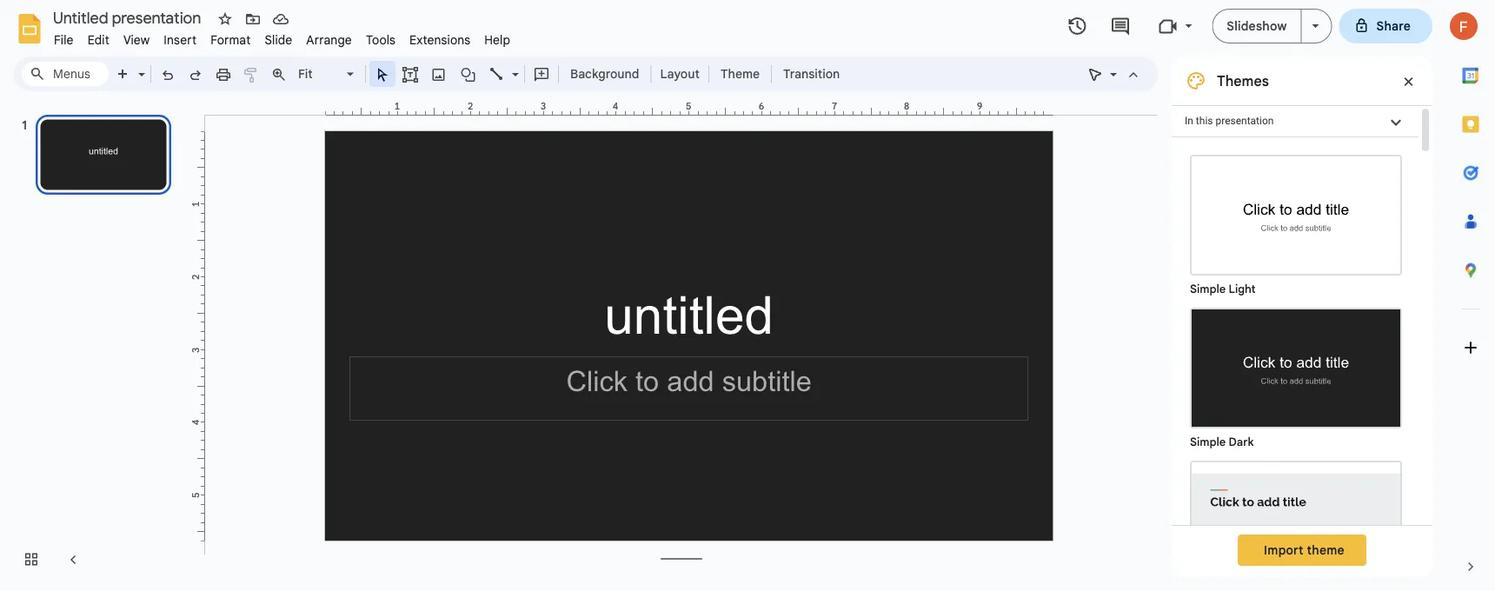 Task type: vqa. For each thing, say whether or not it's contained in the screenshot.
Import theme button
yes



Task type: locate. For each thing, give the bounding box(es) containing it.
2 simple from the top
[[1190, 435, 1226, 449]]

1 vertical spatial simple
[[1190, 435, 1226, 449]]

background button
[[562, 61, 647, 87]]

option group inside themes section
[[1172, 137, 1419, 591]]

menu bar containing file
[[47, 23, 517, 51]]

import
[[1264, 542, 1304, 558]]

simple light
[[1190, 282, 1256, 296]]

slide
[[265, 32, 292, 47]]

1 simple from the top
[[1190, 282, 1226, 296]]

tab list
[[1447, 51, 1495, 542]]

new slide with layout image
[[134, 63, 145, 69]]

this
[[1196, 115, 1213, 127]]

navigation
[[0, 98, 191, 591]]

view menu item
[[116, 30, 157, 50]]

0 vertical spatial simple
[[1190, 282, 1226, 296]]

Zoom field
[[293, 62, 362, 87]]

option group
[[1172, 137, 1419, 591]]

theme
[[721, 66, 760, 81]]

simple
[[1190, 282, 1226, 296], [1190, 435, 1226, 449]]

transition
[[783, 66, 840, 81]]

import theme
[[1264, 542, 1345, 558]]

navigation inside themes application
[[0, 98, 191, 591]]

format
[[211, 32, 251, 47]]

menu bar banner
[[0, 0, 1495, 591]]

theme
[[1307, 542, 1345, 558]]

menu bar
[[47, 23, 517, 51]]

themes
[[1217, 72, 1269, 90]]

share
[[1377, 18, 1411, 33]]

menu bar inside menu bar banner
[[47, 23, 517, 51]]

themes section
[[1172, 57, 1433, 591]]

arrange
[[306, 32, 352, 47]]

share button
[[1339, 9, 1433, 43]]

Simple Light radio
[[1181, 146, 1411, 591]]

streamline image
[[1192, 462, 1401, 580]]

insert
[[164, 32, 197, 47]]

file
[[54, 32, 74, 47]]

theme button
[[713, 61, 768, 87]]

slideshow button
[[1212, 9, 1302, 43]]

simple left 'dark'
[[1190, 435, 1226, 449]]

view
[[123, 32, 150, 47]]

insert menu item
[[157, 30, 204, 50]]

option group containing simple light
[[1172, 137, 1419, 591]]

layout button
[[655, 61, 705, 87]]

simple left light
[[1190, 282, 1226, 296]]



Task type: describe. For each thing, give the bounding box(es) containing it.
Zoom text field
[[296, 62, 344, 86]]

insert image image
[[429, 62, 449, 86]]

presentation options image
[[1312, 24, 1319, 28]]

background
[[570, 66, 639, 81]]

extensions menu item
[[403, 30, 477, 50]]

main toolbar
[[108, 61, 849, 87]]

arrange menu item
[[299, 30, 359, 50]]

file menu item
[[47, 30, 81, 50]]

edit menu item
[[81, 30, 116, 50]]

format menu item
[[204, 30, 258, 50]]

slideshow
[[1227, 18, 1287, 33]]

Streamline radio
[[1181, 452, 1411, 591]]

tools menu item
[[359, 30, 403, 50]]

Star checkbox
[[213, 7, 237, 31]]

mode and view toolbar
[[1081, 57, 1148, 91]]

light
[[1229, 282, 1256, 296]]

Simple Dark radio
[[1181, 299, 1411, 452]]

Rename text field
[[47, 7, 211, 28]]

import theme button
[[1238, 535, 1367, 566]]

simple for simple dark
[[1190, 435, 1226, 449]]

Menus field
[[22, 62, 109, 86]]

slide menu item
[[258, 30, 299, 50]]

presentation
[[1216, 115, 1274, 127]]

extensions
[[410, 32, 471, 47]]

tab list inside menu bar banner
[[1447, 51, 1495, 542]]

transition button
[[776, 61, 848, 87]]

help menu item
[[477, 30, 517, 50]]

themes application
[[0, 0, 1495, 591]]

help
[[484, 32, 510, 47]]

simple dark
[[1190, 435, 1254, 449]]

shape image
[[459, 62, 479, 86]]

dark
[[1229, 435, 1254, 449]]

tools
[[366, 32, 396, 47]]

in this presentation
[[1185, 115, 1274, 127]]

layout
[[660, 66, 700, 81]]

in
[[1185, 115, 1194, 127]]

edit
[[87, 32, 109, 47]]

simple for simple light
[[1190, 282, 1226, 296]]

in this presentation tab
[[1172, 105, 1419, 137]]



